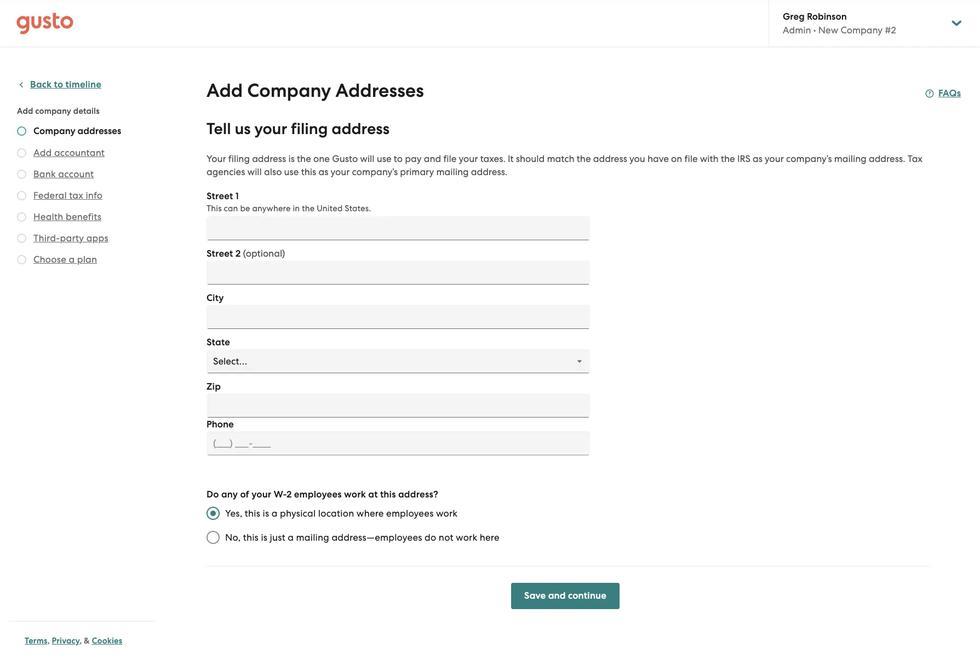Task type: locate. For each thing, give the bounding box(es) containing it.
Phone text field
[[207, 432, 590, 456]]

company down company
[[33, 126, 75, 137]]

phone
[[207, 419, 234, 431]]

1 horizontal spatial a
[[272, 509, 278, 520]]

, left & at the left bottom
[[80, 637, 82, 647]]

check image
[[17, 149, 26, 158], [17, 234, 26, 243], [17, 255, 26, 265]]

1 horizontal spatial employees
[[386, 509, 434, 520]]

Zip field
[[207, 394, 590, 418]]

is left one
[[289, 153, 295, 164]]

the right "match"
[[577, 153, 591, 164]]

be
[[240, 204, 250, 214]]

federal tax info button
[[33, 189, 103, 202]]

1 vertical spatial as
[[319, 167, 328, 178]]

will
[[360, 153, 375, 164], [247, 167, 262, 178]]

0 horizontal spatial add
[[17, 106, 33, 116]]

1 horizontal spatial will
[[360, 153, 375, 164]]

1 horizontal spatial company's
[[787, 153, 832, 164]]

employees up location
[[294, 489, 342, 501]]

company inside greg robinson admin • new company #2
[[841, 25, 883, 36]]

and right pay on the left of the page
[[424, 153, 441, 164]]

0 vertical spatial to
[[54, 79, 63, 90]]

company
[[35, 106, 71, 116]]

add left company
[[17, 106, 33, 116]]

1 vertical spatial use
[[284, 167, 299, 178]]

0 vertical spatial is
[[289, 153, 295, 164]]

address. left tax
[[869, 153, 906, 164]]

1 horizontal spatial address
[[332, 119, 390, 139]]

to
[[54, 79, 63, 90], [394, 153, 403, 164]]

terms link
[[25, 637, 47, 647]]

to right back
[[54, 79, 63, 90]]

file right on
[[685, 153, 698, 164]]

1 horizontal spatial as
[[753, 153, 763, 164]]

check image left choose
[[17, 255, 26, 265]]

address. down taxes.
[[471, 167, 508, 178]]

1 vertical spatial company's
[[352, 167, 398, 178]]

is
[[289, 153, 295, 164], [263, 509, 269, 520], [261, 533, 268, 544]]

street up this
[[207, 191, 233, 202]]

street for 1
[[207, 191, 233, 202]]

use left pay on the left of the page
[[377, 153, 392, 164]]

2 vertical spatial mailing
[[296, 533, 329, 544]]

your right us
[[255, 119, 287, 139]]

pay
[[405, 153, 422, 164]]

1 horizontal spatial company
[[247, 79, 331, 102]]

the right "in"
[[302, 204, 315, 214]]

2 street from the top
[[207, 248, 233, 260]]

1 file from the left
[[444, 153, 457, 164]]

as right irs
[[753, 153, 763, 164]]

•
[[814, 25, 816, 36]]

0 horizontal spatial file
[[444, 153, 457, 164]]

3 check image from the top
[[17, 255, 26, 265]]

use
[[377, 153, 392, 164], [284, 167, 299, 178]]

0 vertical spatial a
[[69, 254, 75, 265]]

work right not
[[456, 533, 478, 544]]

0 vertical spatial address.
[[869, 153, 906, 164]]

to inside your filing address is the one gusto will use to pay and file your taxes. it should match the address you have on file with the irs as your company's mailing address. tax agencies will also use this as your company's primary mailing address.
[[394, 153, 403, 164]]

1 horizontal spatial and
[[548, 591, 566, 602]]

will right the gusto
[[360, 153, 375, 164]]

1 horizontal spatial to
[[394, 153, 403, 164]]

0 horizontal spatial as
[[319, 167, 328, 178]]

1 street from the top
[[207, 191, 233, 202]]

1 vertical spatial and
[[548, 591, 566, 602]]

addresses
[[336, 79, 424, 102]]

1 vertical spatial to
[[394, 153, 403, 164]]

party
[[60, 233, 84, 244]]

the left one
[[297, 153, 311, 164]]

federal tax info
[[33, 190, 103, 201]]

as
[[753, 153, 763, 164], [319, 167, 328, 178]]

this right at
[[380, 489, 396, 501]]

state
[[207, 337, 230, 349]]

2 left (optional) at the top left of the page
[[235, 248, 241, 260]]

work left at
[[344, 489, 366, 501]]

1 vertical spatial add
[[17, 106, 33, 116]]

0 vertical spatial company
[[841, 25, 883, 36]]

add up bank
[[33, 147, 52, 158]]

street 1 this can be anywhere in the united states.
[[207, 191, 371, 214]]

2 vertical spatial company
[[33, 126, 75, 137]]

will left also
[[247, 167, 262, 178]]

check image left add accountant on the top
[[17, 149, 26, 158]]

0 horizontal spatial 2
[[235, 248, 241, 260]]

add for add company details
[[17, 106, 33, 116]]

1 horizontal spatial file
[[685, 153, 698, 164]]

Yes, this is a physical location where employees work radio
[[201, 502, 225, 526]]

company left #2
[[841, 25, 883, 36]]

check image for choose
[[17, 255, 26, 265]]

0 vertical spatial check image
[[17, 149, 26, 158]]

a down w-
[[272, 509, 278, 520]]

apps
[[86, 233, 108, 244]]

1 vertical spatial mailing
[[437, 167, 469, 178]]

save and continue
[[524, 591, 607, 602]]

greg
[[783, 11, 805, 22]]

1 vertical spatial address.
[[471, 167, 508, 178]]

mailing
[[835, 153, 867, 164], [437, 167, 469, 178], [296, 533, 329, 544]]

street inside street 1 this can be anywhere in the united states.
[[207, 191, 233, 202]]

is inside your filing address is the one gusto will use to pay and file your taxes. it should match the address you have on file with the irs as your company's mailing address. tax agencies will also use this as your company's primary mailing address.
[[289, 153, 295, 164]]

0 horizontal spatial mailing
[[296, 533, 329, 544]]

as down one
[[319, 167, 328, 178]]

check image for bank
[[17, 170, 26, 179]]

terms , privacy , & cookies
[[25, 637, 122, 647]]

street left (optional) at the top left of the page
[[207, 248, 233, 260]]

it
[[508, 153, 514, 164]]

your down the gusto
[[331, 167, 350, 178]]

2 horizontal spatial address
[[593, 153, 627, 164]]

0 horizontal spatial use
[[284, 167, 299, 178]]

0 vertical spatial work
[[344, 489, 366, 501]]

work up not
[[436, 509, 458, 520]]

2 vertical spatial is
[[261, 533, 268, 544]]

the
[[297, 153, 311, 164], [577, 153, 591, 164], [721, 153, 735, 164], [302, 204, 315, 214]]

2 horizontal spatial mailing
[[835, 153, 867, 164]]

file right pay on the left of the page
[[444, 153, 457, 164]]

your
[[255, 119, 287, 139], [459, 153, 478, 164], [765, 153, 784, 164], [331, 167, 350, 178], [252, 489, 272, 501]]

1 horizontal spatial use
[[377, 153, 392, 164]]

agencies
[[207, 167, 245, 178]]

accountant
[[54, 147, 105, 158]]

1 vertical spatial 2
[[287, 489, 292, 501]]

states.
[[345, 204, 371, 214]]

0 vertical spatial street
[[207, 191, 233, 202]]

2 horizontal spatial company
[[841, 25, 883, 36]]

1 check image from the top
[[17, 149, 26, 158]]

address up the gusto
[[332, 119, 390, 139]]

this inside your filing address is the one gusto will use to pay and file your taxes. it should match the address you have on file with the irs as your company's mailing address. tax agencies will also use this as your company's primary mailing address.
[[301, 167, 316, 178]]

save
[[524, 591, 546, 602]]

0 horizontal spatial and
[[424, 153, 441, 164]]

0 vertical spatial add
[[207, 79, 243, 102]]

no, this is just a mailing address—employees do not work here
[[225, 533, 500, 544]]

a right just
[[288, 533, 294, 544]]

street 2 (optional)
[[207, 248, 285, 260]]

0 vertical spatial employees
[[294, 489, 342, 501]]

0 horizontal spatial company
[[33, 126, 75, 137]]

street
[[207, 191, 233, 202], [207, 248, 233, 260]]

bank account button
[[33, 168, 94, 181]]

check image left health
[[17, 213, 26, 222]]

and
[[424, 153, 441, 164], [548, 591, 566, 602]]

address
[[332, 119, 390, 139], [252, 153, 286, 164], [593, 153, 627, 164]]

company
[[841, 25, 883, 36], [247, 79, 331, 102], [33, 126, 75, 137]]

add accountant
[[33, 147, 105, 158]]

faqs
[[939, 88, 961, 99]]

1 horizontal spatial mailing
[[437, 167, 469, 178]]

1 vertical spatial company
[[247, 79, 331, 102]]

1 horizontal spatial add
[[33, 147, 52, 158]]

1 vertical spatial will
[[247, 167, 262, 178]]

at
[[368, 489, 378, 501]]

a left plan
[[69, 254, 75, 265]]

1 vertical spatial filing
[[228, 153, 250, 164]]

0 horizontal spatial a
[[69, 254, 75, 265]]

1 vertical spatial is
[[263, 509, 269, 520]]

0 vertical spatial as
[[753, 153, 763, 164]]

home image
[[16, 12, 73, 34]]

use right also
[[284, 167, 299, 178]]

add for add accountant
[[33, 147, 52, 158]]

is for just
[[261, 533, 268, 544]]

here
[[480, 533, 500, 544]]

0 horizontal spatial employees
[[294, 489, 342, 501]]

address up also
[[252, 153, 286, 164]]

3 check image from the top
[[17, 191, 26, 201]]

0 horizontal spatial company's
[[352, 167, 398, 178]]

0 vertical spatial and
[[424, 153, 441, 164]]

is left "physical" in the bottom of the page
[[263, 509, 269, 520]]

work
[[344, 489, 366, 501], [436, 509, 458, 520], [456, 533, 478, 544]]

2 check image from the top
[[17, 170, 26, 179]]

check image left bank
[[17, 170, 26, 179]]

yes, this is a physical location where employees work
[[225, 509, 458, 520]]

employees down address?
[[386, 509, 434, 520]]

2 up "physical" in the bottom of the page
[[287, 489, 292, 501]]

and right save at the right bottom
[[548, 591, 566, 602]]

check image
[[17, 127, 26, 136], [17, 170, 26, 179], [17, 191, 26, 201], [17, 213, 26, 222]]

4 check image from the top
[[17, 213, 26, 222]]

2 vertical spatial a
[[288, 533, 294, 544]]

third-party apps button
[[33, 232, 108, 245]]

0 vertical spatial 2
[[235, 248, 241, 260]]

health benefits
[[33, 212, 101, 223]]

, left privacy
[[47, 637, 50, 647]]

1 vertical spatial a
[[272, 509, 278, 520]]

company addresses
[[33, 126, 121, 137]]

gusto
[[332, 153, 358, 164]]

to inside back to timeline button
[[54, 79, 63, 90]]

company up tell us your filing address
[[247, 79, 331, 102]]

check image left federal at the top left of the page
[[17, 191, 26, 201]]

filing up 'agencies'
[[228, 153, 250, 164]]

w-
[[274, 489, 287, 501]]

is left just
[[261, 533, 268, 544]]

1 vertical spatial check image
[[17, 234, 26, 243]]

add up tell
[[207, 79, 243, 102]]

company's
[[787, 153, 832, 164], [352, 167, 398, 178]]

0 horizontal spatial ,
[[47, 637, 50, 647]]

privacy link
[[52, 637, 80, 647]]

this right 'yes,' on the bottom left of the page
[[245, 509, 260, 520]]

to left pay on the left of the page
[[394, 153, 403, 164]]

faqs button
[[926, 87, 961, 100]]

1 vertical spatial street
[[207, 248, 233, 260]]

should
[[516, 153, 545, 164]]

0 vertical spatial will
[[360, 153, 375, 164]]

of
[[240, 489, 249, 501]]

2 check image from the top
[[17, 234, 26, 243]]

1 horizontal spatial filing
[[291, 119, 328, 139]]

this
[[301, 167, 316, 178], [380, 489, 396, 501], [245, 509, 260, 520], [243, 533, 259, 544]]

1 horizontal spatial ,
[[80, 637, 82, 647]]

cookies button
[[92, 635, 122, 648]]

add inside button
[[33, 147, 52, 158]]

check image down add company details on the left top of page
[[17, 127, 26, 136]]

2 vertical spatial add
[[33, 147, 52, 158]]

address left you
[[593, 153, 627, 164]]

timeline
[[66, 79, 101, 90]]

2 vertical spatial check image
[[17, 255, 26, 265]]

filing up one
[[291, 119, 328, 139]]

company addresses list
[[17, 126, 152, 269]]

0 horizontal spatial to
[[54, 79, 63, 90]]

2 horizontal spatial add
[[207, 79, 243, 102]]

this down one
[[301, 167, 316, 178]]

just
[[270, 533, 286, 544]]

do
[[207, 489, 219, 501]]

check image left third-
[[17, 234, 26, 243]]

0 horizontal spatial filing
[[228, 153, 250, 164]]

check image for federal
[[17, 191, 26, 201]]

is for a
[[263, 509, 269, 520]]



Task type: describe. For each thing, give the bounding box(es) containing it.
cookies
[[92, 637, 122, 647]]

1
[[235, 191, 239, 202]]

with
[[700, 153, 719, 164]]

not
[[439, 533, 454, 544]]

0 vertical spatial company's
[[787, 153, 832, 164]]

continue
[[568, 591, 607, 602]]

no,
[[225, 533, 241, 544]]

filing inside your filing address is the one gusto will use to pay and file your taxes. it should match the address you have on file with the irs as your company's mailing address. tax agencies will also use this as your company's primary mailing address.
[[228, 153, 250, 164]]

zip
[[207, 381, 221, 393]]

third-party apps
[[33, 233, 108, 244]]

2 file from the left
[[685, 153, 698, 164]]

1 vertical spatial employees
[[386, 509, 434, 520]]

save and continue button
[[511, 584, 620, 610]]

irs
[[738, 153, 751, 164]]

tax
[[908, 153, 923, 164]]

you
[[630, 153, 645, 164]]

this right no, at bottom left
[[243, 533, 259, 544]]

add company details
[[17, 106, 100, 116]]

tell
[[207, 119, 231, 139]]

account
[[58, 169, 94, 180]]

tell us your filing address
[[207, 119, 390, 139]]

privacy
[[52, 637, 80, 647]]

also
[[264, 167, 282, 178]]

0 vertical spatial filing
[[291, 119, 328, 139]]

the inside street 1 this can be anywhere in the united states.
[[302, 204, 315, 214]]

admin
[[783, 25, 811, 36]]

check image for health
[[17, 213, 26, 222]]

addresses
[[78, 126, 121, 137]]

details
[[73, 106, 100, 116]]

any
[[221, 489, 238, 501]]

company inside list
[[33, 126, 75, 137]]

back to timeline
[[30, 79, 101, 90]]

can
[[224, 204, 238, 214]]

1 horizontal spatial address.
[[869, 153, 906, 164]]

choose a plan button
[[33, 253, 97, 266]]

one
[[313, 153, 330, 164]]

1 , from the left
[[47, 637, 50, 647]]

taxes.
[[480, 153, 506, 164]]

city
[[207, 293, 224, 304]]

2 vertical spatial work
[[456, 533, 478, 544]]

terms
[[25, 637, 47, 647]]

do any of your w-2 employees work at this address?
[[207, 489, 438, 501]]

third-
[[33, 233, 60, 244]]

add company addresses
[[207, 79, 424, 102]]

your left taxes.
[[459, 153, 478, 164]]

federal
[[33, 190, 67, 201]]

&
[[84, 637, 90, 647]]

benefits
[[66, 212, 101, 223]]

street for 2
[[207, 248, 233, 260]]

choose
[[33, 254, 66, 265]]

the left irs
[[721, 153, 735, 164]]

0 vertical spatial use
[[377, 153, 392, 164]]

health
[[33, 212, 63, 223]]

0 horizontal spatial address
[[252, 153, 286, 164]]

location
[[318, 509, 354, 520]]

match
[[547, 153, 575, 164]]

have
[[648, 153, 669, 164]]

do
[[425, 533, 437, 544]]

#2
[[885, 25, 897, 36]]

robinson
[[807, 11, 847, 22]]

your filing address is the one gusto will use to pay and file your taxes. it should match the address you have on file with the irs as your company's mailing address. tax agencies will also use this as your company's primary mailing address.
[[207, 153, 923, 178]]

physical
[[280, 509, 316, 520]]

your
[[207, 153, 226, 164]]

1 horizontal spatial 2
[[287, 489, 292, 501]]

and inside your filing address is the one gusto will use to pay and file your taxes. it should match the address you have on file with the irs as your company's mailing address. tax agencies will also use this as your company's primary mailing address.
[[424, 153, 441, 164]]

primary
[[400, 167, 434, 178]]

0 horizontal spatial address.
[[471, 167, 508, 178]]

on
[[671, 153, 683, 164]]

address?
[[398, 489, 438, 501]]

your right irs
[[765, 153, 784, 164]]

yes,
[[225, 509, 242, 520]]

0 vertical spatial mailing
[[835, 153, 867, 164]]

add accountant button
[[33, 146, 105, 159]]

check image for add
[[17, 149, 26, 158]]

your right the of
[[252, 489, 272, 501]]

where
[[357, 509, 384, 520]]

check image for third-
[[17, 234, 26, 243]]

tax
[[69, 190, 83, 201]]

greg robinson admin • new company #2
[[783, 11, 897, 36]]

a inside button
[[69, 254, 75, 265]]

us
[[235, 119, 251, 139]]

1 vertical spatial work
[[436, 509, 458, 520]]

and inside button
[[548, 591, 566, 602]]

anywhere
[[252, 204, 291, 214]]

plan
[[77, 254, 97, 265]]

bank account
[[33, 169, 94, 180]]

add for add company addresses
[[207, 79, 243, 102]]

info
[[86, 190, 103, 201]]

1 check image from the top
[[17, 127, 26, 136]]

2 , from the left
[[80, 637, 82, 647]]

back to timeline button
[[17, 78, 101, 92]]

this
[[207, 204, 222, 214]]

2 horizontal spatial a
[[288, 533, 294, 544]]

City field
[[207, 305, 590, 329]]

choose a plan
[[33, 254, 97, 265]]

(optional)
[[243, 248, 285, 259]]

address—employees
[[332, 533, 422, 544]]

No, this is just a mailing address—employees do not work here radio
[[201, 526, 225, 550]]

Street 1 field
[[207, 216, 590, 241]]

0 horizontal spatial will
[[247, 167, 262, 178]]

health benefits button
[[33, 210, 101, 224]]

bank
[[33, 169, 56, 180]]

Street 2 field
[[207, 261, 590, 285]]

in
[[293, 204, 300, 214]]

back
[[30, 79, 52, 90]]



Task type: vqa. For each thing, say whether or not it's contained in the screenshot.
check image associated with Health
yes



